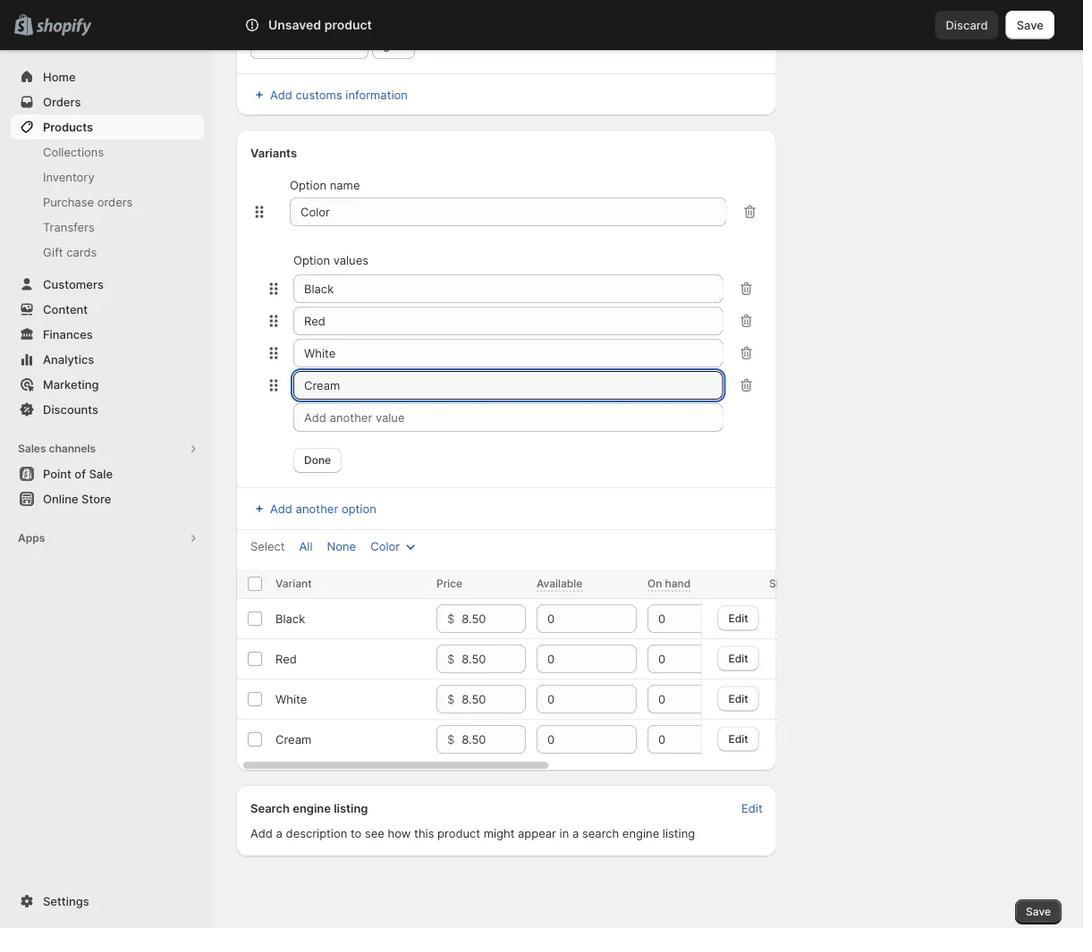 Task type: locate. For each thing, give the bounding box(es) containing it.
1 vertical spatial product
[[438, 827, 480, 840]]

settings
[[43, 895, 89, 908]]

option values
[[293, 253, 369, 267]]

online store link
[[11, 487, 204, 512]]

sku
[[769, 577, 791, 590]]

0 horizontal spatial search
[[250, 802, 290, 815]]

2 options element from the top
[[276, 652, 297, 666]]

option
[[290, 178, 327, 192], [293, 253, 330, 267]]

options element containing black
[[276, 612, 305, 626]]

variant
[[276, 577, 312, 590]]

add another option
[[270, 502, 376, 516]]

0 vertical spatial search
[[311, 18, 350, 32]]

1 vertical spatial save button
[[1015, 900, 1062, 925]]

2 a from the left
[[572, 827, 579, 840]]

edit button for black
[[718, 606, 759, 631]]

finances link
[[11, 322, 204, 347]]

name
[[330, 178, 360, 192]]

a left description
[[276, 827, 283, 840]]

0 horizontal spatial product
[[324, 17, 372, 33]]

gift
[[43, 245, 63, 259]]

0 vertical spatial product
[[324, 17, 372, 33]]

options element down white
[[276, 733, 312, 747]]

none button
[[316, 534, 367, 559]]

add a description to see how this product might appear in a search engine listing
[[250, 827, 695, 840]]

save
[[1017, 18, 1044, 32], [1026, 906, 1051, 919]]

purchase orders
[[43, 195, 133, 209]]

1 vertical spatial $ text field
[[462, 726, 526, 754]]

add inside button
[[270, 502, 292, 516]]

black
[[276, 612, 305, 626]]

$ for white
[[447, 692, 455, 706]]

discard button
[[935, 11, 999, 39]]

orders link
[[11, 89, 204, 115]]

information
[[346, 88, 408, 102]]

products link
[[11, 115, 204, 140]]

transfers
[[43, 220, 95, 234]]

1 horizontal spatial a
[[572, 827, 579, 840]]

0 vertical spatial save button
[[1006, 11, 1055, 39]]

white
[[276, 692, 307, 706]]

might
[[484, 827, 515, 840]]

edit button for white
[[718, 686, 759, 711]]

analytics link
[[11, 347, 204, 372]]

1 options element from the top
[[276, 612, 305, 626]]

3 options element from the top
[[276, 692, 307, 706]]

options element down black on the left bottom of page
[[276, 652, 297, 666]]

purchase orders link
[[11, 190, 204, 215]]

None number field
[[537, 605, 610, 633], [648, 605, 721, 633], [537, 645, 610, 674], [648, 645, 721, 674], [537, 685, 610, 714], [648, 685, 721, 714], [537, 726, 610, 754], [648, 726, 721, 754], [537, 605, 610, 633], [648, 605, 721, 633], [537, 645, 610, 674], [648, 645, 721, 674], [537, 685, 610, 714], [648, 685, 721, 714], [537, 726, 610, 754], [648, 726, 721, 754]]

collections
[[43, 145, 104, 159]]

edit button
[[718, 606, 759, 631], [718, 646, 759, 671], [718, 686, 759, 711], [718, 727, 759, 752], [731, 796, 774, 821]]

search up description
[[250, 802, 290, 815]]

$ text field
[[462, 645, 526, 674], [462, 685, 526, 714]]

$
[[447, 612, 455, 626], [447, 652, 455, 666], [447, 692, 455, 706], [447, 733, 455, 747]]

0 vertical spatial $ text field
[[462, 605, 526, 633]]

1 horizontal spatial engine
[[622, 827, 660, 840]]

1 vertical spatial $ text field
[[462, 685, 526, 714]]

search
[[582, 827, 619, 840]]

2 vertical spatial add
[[250, 827, 273, 840]]

options element up the cream
[[276, 692, 307, 706]]

apps
[[18, 532, 45, 545]]

1 $ text field from the top
[[462, 605, 526, 633]]

options element
[[276, 612, 305, 626], [276, 652, 297, 666], [276, 692, 307, 706], [276, 733, 312, 747]]

edit
[[729, 612, 748, 625], [729, 652, 748, 665], [729, 692, 748, 705], [729, 732, 748, 745], [742, 802, 763, 815]]

online store
[[43, 492, 111, 506]]

$ for red
[[447, 652, 455, 666]]

another
[[296, 502, 338, 516]]

this
[[414, 827, 434, 840]]

1 vertical spatial option
[[293, 253, 330, 267]]

0 vertical spatial $ text field
[[462, 645, 526, 674]]

1 vertical spatial listing
[[663, 827, 695, 840]]

search for search engine listing
[[250, 802, 290, 815]]

hand
[[665, 577, 691, 590]]

add for add a description to see how this product might appear in a search engine listing
[[250, 827, 273, 840]]

add inside button
[[270, 88, 292, 102]]

shopify image
[[36, 18, 91, 36]]

4 options element from the top
[[276, 733, 312, 747]]

listing up to
[[334, 802, 368, 815]]

product right the this
[[438, 827, 480, 840]]

add for add another option
[[270, 502, 292, 516]]

options element containing red
[[276, 652, 297, 666]]

a right in
[[572, 827, 579, 840]]

add customs information
[[270, 88, 408, 102]]

all button
[[289, 534, 323, 559]]

0 vertical spatial add
[[270, 88, 292, 102]]

4 $ from the top
[[447, 733, 455, 747]]

None text field
[[293, 307, 723, 335]]

add
[[270, 88, 292, 102], [270, 502, 292, 516], [250, 827, 273, 840]]

None text field
[[293, 275, 723, 303], [293, 339, 723, 368], [293, 371, 723, 400], [293, 275, 723, 303], [293, 339, 723, 368], [293, 371, 723, 400]]

orders
[[43, 95, 81, 109]]

sales
[[18, 442, 46, 455]]

appear
[[518, 827, 556, 840]]

option left values
[[293, 253, 330, 267]]

options element containing white
[[276, 692, 307, 706]]

listing
[[334, 802, 368, 815], [663, 827, 695, 840]]

engine up description
[[293, 802, 331, 815]]

0 vertical spatial engine
[[293, 802, 331, 815]]

add left customs
[[270, 88, 292, 102]]

0 horizontal spatial listing
[[334, 802, 368, 815]]

0 vertical spatial listing
[[334, 802, 368, 815]]

0 vertical spatial option
[[290, 178, 327, 192]]

collections link
[[11, 140, 204, 165]]

1 horizontal spatial search
[[311, 18, 350, 32]]

$ text field
[[462, 605, 526, 633], [462, 726, 526, 754]]

search for search
[[311, 18, 350, 32]]

1 $ from the top
[[447, 612, 455, 626]]

2 $ from the top
[[447, 652, 455, 666]]

sales channels button
[[11, 437, 204, 462]]

online
[[43, 492, 78, 506]]

options element for red $ text field
[[276, 652, 297, 666]]

1 $ text field from the top
[[462, 645, 526, 674]]

online store button
[[0, 487, 215, 512]]

none
[[327, 539, 356, 553]]

2 $ text field from the top
[[462, 685, 526, 714]]

cream
[[276, 733, 312, 747]]

2 $ text field from the top
[[462, 726, 526, 754]]

products
[[43, 120, 93, 134]]

purchase
[[43, 195, 94, 209]]

engine right search
[[622, 827, 660, 840]]

1 vertical spatial search
[[250, 802, 290, 815]]

1 vertical spatial add
[[270, 502, 292, 516]]

0 horizontal spatial engine
[[293, 802, 331, 815]]

save for the "save" button to the top
[[1017, 18, 1044, 32]]

1 horizontal spatial product
[[438, 827, 480, 840]]

options element for $ text box corresponding to black
[[276, 612, 305, 626]]

options element containing cream
[[276, 733, 312, 747]]

discounts link
[[11, 397, 204, 422]]

1 horizontal spatial listing
[[663, 827, 695, 840]]

Size text field
[[290, 198, 727, 226]]

edit for white
[[729, 692, 748, 705]]

customs
[[296, 88, 342, 102]]

point of sale
[[43, 467, 113, 481]]

add left another
[[270, 502, 292, 516]]

option for option values
[[293, 253, 330, 267]]

edit for red
[[729, 652, 748, 665]]

0 vertical spatial save
[[1017, 18, 1044, 32]]

edit for black
[[729, 612, 748, 625]]

see
[[365, 827, 385, 840]]

search right weight
[[311, 18, 350, 32]]

0 horizontal spatial a
[[276, 827, 283, 840]]

listing right search
[[663, 827, 695, 840]]

search inside search button
[[311, 18, 350, 32]]

3 $ from the top
[[447, 692, 455, 706]]

search
[[311, 18, 350, 32], [250, 802, 290, 815]]

Add another value text field
[[293, 403, 723, 432]]

options element for $ text field associated with white
[[276, 692, 307, 706]]

a
[[276, 827, 283, 840], [572, 827, 579, 840]]

weight
[[250, 11, 289, 25]]

engine
[[293, 802, 331, 815], [622, 827, 660, 840]]

add down search engine listing
[[250, 827, 273, 840]]

product right the 'unsaved'
[[324, 17, 372, 33]]

options element down variant
[[276, 612, 305, 626]]

marketing link
[[11, 372, 204, 397]]

option left name
[[290, 178, 327, 192]]

1 vertical spatial save
[[1026, 906, 1051, 919]]

transfers link
[[11, 215, 204, 240]]



Task type: describe. For each thing, give the bounding box(es) containing it.
search engine listing
[[250, 802, 368, 815]]

content link
[[11, 297, 204, 322]]

$ text field for cream
[[462, 726, 526, 754]]

edit for cream
[[729, 732, 748, 745]]

discounts
[[43, 403, 98, 416]]

analytics
[[43, 352, 94, 366]]

customers link
[[11, 272, 204, 297]]

done button
[[293, 448, 342, 473]]

sale
[[89, 467, 113, 481]]

unsaved
[[268, 17, 321, 33]]

save for the bottommost the "save" button
[[1026, 906, 1051, 919]]

point of sale button
[[0, 462, 215, 487]]

g
[[383, 38, 390, 51]]

gift cards link
[[11, 240, 204, 265]]

color
[[371, 539, 400, 553]]

point
[[43, 467, 71, 481]]

customers
[[43, 277, 104, 291]]

Weight text field
[[250, 30, 369, 59]]

color button
[[360, 534, 430, 559]]

how
[[388, 827, 411, 840]]

home
[[43, 70, 76, 84]]

apps button
[[11, 526, 204, 551]]

on
[[648, 577, 662, 590]]

add for add customs information
[[270, 88, 292, 102]]

settings link
[[11, 889, 204, 914]]

cards
[[66, 245, 97, 259]]

1 a from the left
[[276, 827, 283, 840]]

point of sale link
[[11, 462, 204, 487]]

store
[[81, 492, 111, 506]]

done
[[304, 454, 331, 467]]

home link
[[11, 64, 204, 89]]

description
[[286, 827, 347, 840]]

gift cards
[[43, 245, 97, 259]]

marketing
[[43, 378, 99, 391]]

edit button for red
[[718, 646, 759, 671]]

unsaved product
[[268, 17, 372, 33]]

add customs information button
[[240, 82, 774, 107]]

red
[[276, 652, 297, 666]]

in
[[560, 827, 569, 840]]

$ text field for white
[[462, 685, 526, 714]]

option for option name
[[290, 178, 327, 192]]

inventory link
[[11, 165, 204, 190]]

values
[[333, 253, 369, 267]]

of
[[75, 467, 86, 481]]

finances
[[43, 327, 93, 341]]

add another option button
[[240, 496, 387, 522]]

on hand
[[648, 577, 691, 590]]

available
[[537, 577, 583, 590]]

options element for $ text box related to cream
[[276, 733, 312, 747]]

channels
[[49, 442, 96, 455]]

$ text field for black
[[462, 605, 526, 633]]

1 vertical spatial engine
[[622, 827, 660, 840]]

$ for cream
[[447, 733, 455, 747]]

discard
[[946, 18, 988, 32]]

to
[[351, 827, 362, 840]]

select
[[250, 539, 285, 553]]

search button
[[282, 11, 801, 39]]

price
[[437, 577, 463, 590]]

option
[[342, 502, 376, 516]]

$ for black
[[447, 612, 455, 626]]

inventory
[[43, 170, 95, 184]]

$ text field for red
[[462, 645, 526, 674]]

variants
[[250, 146, 297, 160]]

all
[[299, 539, 313, 553]]

edit button for cream
[[718, 727, 759, 752]]

sales channels
[[18, 442, 96, 455]]

option name
[[290, 178, 360, 192]]

content
[[43, 302, 88, 316]]

orders
[[97, 195, 133, 209]]



Task type: vqa. For each thing, say whether or not it's contained in the screenshot.
Search products text field
no



